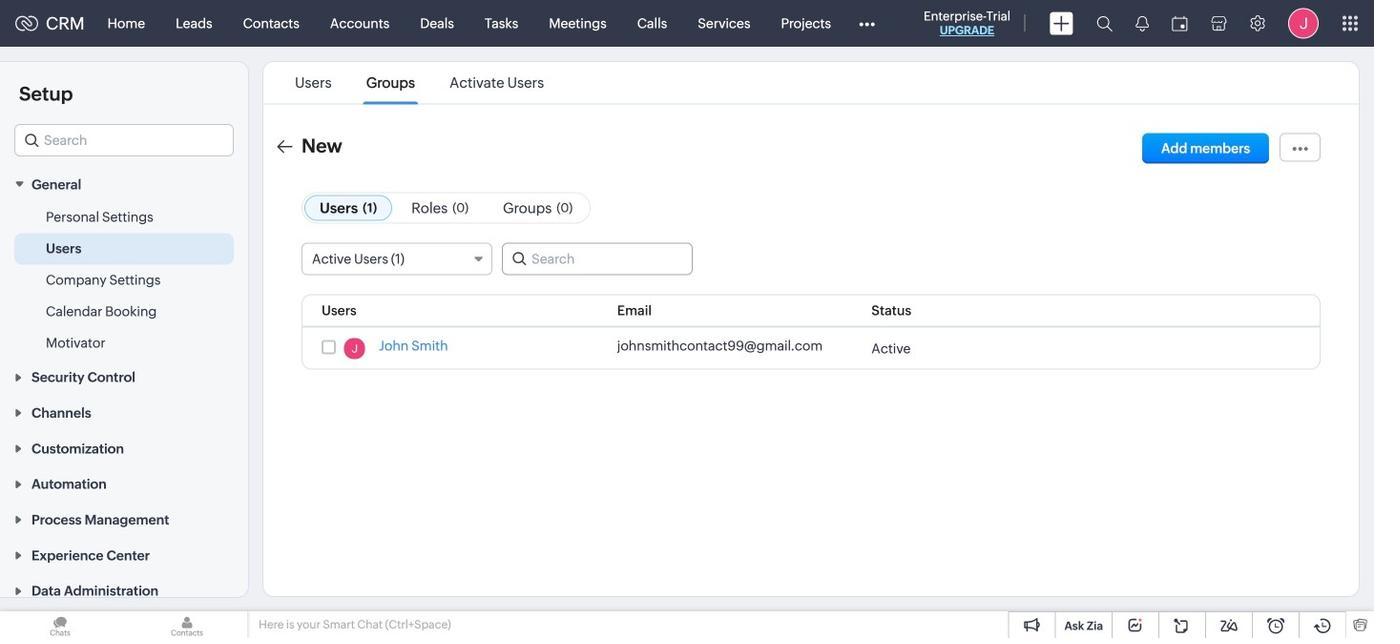 Task type: locate. For each thing, give the bounding box(es) containing it.
profile element
[[1277, 0, 1331, 46]]

create menu image
[[1050, 12, 1074, 35]]

 image
[[344, 338, 365, 359]]

list
[[278, 62, 561, 104]]

Search text field
[[15, 125, 233, 156]]

logo image
[[15, 16, 38, 31]]

None field
[[14, 124, 234, 157], [302, 243, 493, 275], [302, 243, 493, 275]]

signals image
[[1136, 15, 1149, 31]]

calendar image
[[1172, 16, 1188, 31]]

search image
[[1097, 15, 1113, 31]]

chats image
[[0, 612, 120, 639]]

region
[[0, 202, 248, 359]]



Task type: describe. For each thing, give the bounding box(es) containing it.
signals element
[[1124, 0, 1161, 47]]

Other Modules field
[[847, 8, 888, 39]]

none field search
[[14, 124, 234, 157]]

Search text field
[[503, 244, 692, 274]]

profile image
[[1289, 8, 1319, 39]]

contacts image
[[127, 612, 247, 639]]

create menu element
[[1039, 0, 1085, 46]]

search element
[[1085, 0, 1124, 47]]



Task type: vqa. For each thing, say whether or not it's contained in the screenshot.
logo
yes



